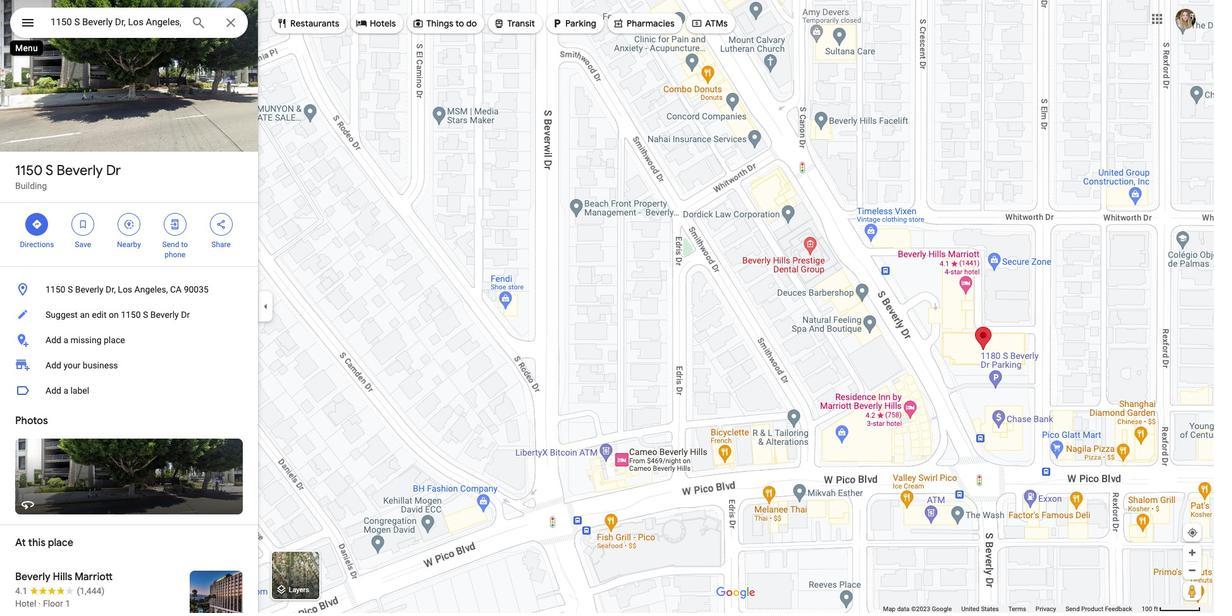 Task type: locate. For each thing, give the bounding box(es) containing it.
1 horizontal spatial s
[[68, 285, 73, 295]]

place
[[104, 335, 125, 345], [48, 537, 73, 550]]

actions for 1150 s beverly dr region
[[0, 203, 258, 266]]

add left your
[[46, 361, 61, 371]]

a left missing
[[63, 335, 68, 345]]

s
[[46, 162, 53, 180], [68, 285, 73, 295], [143, 310, 148, 320]]

2 horizontal spatial s
[[143, 310, 148, 320]]

building
[[15, 181, 47, 191]]

states
[[981, 606, 999, 613]]

beverly inside 1150 s beverly dr building
[[57, 162, 103, 180]]

1150 up suggest
[[46, 285, 65, 295]]

1150 s beverly dr, los angeles, ca 90035
[[46, 285, 209, 295]]

add
[[46, 335, 61, 345], [46, 361, 61, 371], [46, 386, 61, 396]]

google
[[932, 606, 952, 613]]

dr inside button
[[181, 310, 190, 320]]

send
[[162, 240, 179, 249], [1066, 606, 1080, 613]]

s up suggest
[[68, 285, 73, 295]]

1150 right on
[[121, 310, 141, 320]]


[[552, 16, 563, 30]]

a
[[63, 335, 68, 345], [63, 386, 68, 396]]

a for label
[[63, 386, 68, 396]]

1 vertical spatial place
[[48, 537, 73, 550]]

1 vertical spatial a
[[63, 386, 68, 396]]

1 vertical spatial dr
[[181, 310, 190, 320]]

1 add from the top
[[46, 335, 61, 345]]

0 vertical spatial send
[[162, 240, 179, 249]]

add your business link
[[0, 353, 258, 378]]

suggest an edit on 1150 s beverly dr
[[46, 310, 190, 320]]

0 horizontal spatial dr
[[106, 162, 121, 180]]

1 vertical spatial to
[[181, 240, 188, 249]]

a for missing
[[63, 335, 68, 345]]

0 vertical spatial s
[[46, 162, 53, 180]]

layers
[[289, 587, 309, 595]]

1 horizontal spatial to
[[456, 18, 464, 29]]

google maps element
[[0, 0, 1214, 614]]


[[169, 218, 181, 231]]

angeles,
[[134, 285, 168, 295]]

send inside button
[[1066, 606, 1080, 613]]

add left label
[[46, 386, 61, 396]]

0 vertical spatial 1150
[[15, 162, 43, 180]]

send to phone
[[162, 240, 188, 259]]


[[276, 16, 288, 30]]

send for send product feedback
[[1066, 606, 1080, 613]]

2 vertical spatial s
[[143, 310, 148, 320]]

at this place
[[15, 537, 73, 550]]

beverly up 4.1
[[15, 571, 50, 584]]

s for dr,
[[68, 285, 73, 295]]

0 horizontal spatial 1150
[[15, 162, 43, 180]]

hills
[[53, 571, 72, 584]]

0 vertical spatial to
[[456, 18, 464, 29]]

los
[[118, 285, 132, 295]]

1 horizontal spatial send
[[1066, 606, 1080, 613]]

3 add from the top
[[46, 386, 61, 396]]

hotels
[[370, 18, 396, 29]]

marriott
[[75, 571, 113, 584]]

do
[[466, 18, 477, 29]]


[[412, 16, 424, 30]]

missing
[[71, 335, 102, 345]]

to up phone
[[181, 240, 188, 249]]

beverly
[[57, 162, 103, 180], [75, 285, 103, 295], [150, 310, 179, 320], [15, 571, 50, 584]]

privacy button
[[1036, 605, 1056, 614]]

beverly hills marriott
[[15, 571, 113, 584]]

ca
[[170, 285, 182, 295]]

1 horizontal spatial place
[[104, 335, 125, 345]]

floor
[[43, 599, 63, 609]]

0 horizontal spatial place
[[48, 537, 73, 550]]

add a label
[[46, 386, 89, 396]]

0 horizontal spatial send
[[162, 240, 179, 249]]

s up building at the left of page
[[46, 162, 53, 180]]

beverly left dr,
[[75, 285, 103, 295]]

zoom out image
[[1188, 566, 1197, 576]]

(1,444)
[[77, 586, 105, 596]]

1 vertical spatial add
[[46, 361, 61, 371]]


[[20, 14, 35, 32]]

parking
[[566, 18, 596, 29]]

2 a from the top
[[63, 386, 68, 396]]

©2023
[[911, 606, 931, 613]]

add for add a label
[[46, 386, 61, 396]]

send inside send to phone
[[162, 240, 179, 249]]

1 horizontal spatial 1150
[[46, 285, 65, 295]]

1150
[[15, 162, 43, 180], [46, 285, 65, 295], [121, 310, 141, 320]]

this
[[28, 537, 46, 550]]

1150 inside 1150 s beverly dr building
[[15, 162, 43, 180]]

dr
[[106, 162, 121, 180], [181, 310, 190, 320]]

privacy
[[1036, 606, 1056, 613]]

pharmacies
[[627, 18, 675, 29]]

a left label
[[63, 386, 68, 396]]

atms
[[705, 18, 728, 29]]

2 add from the top
[[46, 361, 61, 371]]

send up phone
[[162, 240, 179, 249]]

1 vertical spatial s
[[68, 285, 73, 295]]

footer containing map data ©2023 google
[[883, 605, 1142, 614]]

save
[[75, 240, 91, 249]]

your
[[63, 361, 81, 371]]

1 vertical spatial send
[[1066, 606, 1080, 613]]

1150 for dr
[[15, 162, 43, 180]]

dr,
[[106, 285, 116, 295]]

product
[[1082, 606, 1104, 613]]

dr inside 1150 s beverly dr building
[[106, 162, 121, 180]]

terms button
[[1009, 605, 1026, 614]]

1 vertical spatial 1150
[[46, 285, 65, 295]]

business
[[83, 361, 118, 371]]

0 horizontal spatial to
[[181, 240, 188, 249]]

place right this
[[48, 537, 73, 550]]

share
[[211, 240, 231, 249]]

send left product
[[1066, 606, 1080, 613]]

place down on
[[104, 335, 125, 345]]

2 vertical spatial 1150
[[121, 310, 141, 320]]

beverly up ''
[[57, 162, 103, 180]]

1150 for dr,
[[46, 285, 65, 295]]

0 vertical spatial a
[[63, 335, 68, 345]]

footer
[[883, 605, 1142, 614]]

to left do
[[456, 18, 464, 29]]

s down angeles,
[[143, 310, 148, 320]]

0 vertical spatial dr
[[106, 162, 121, 180]]


[[613, 16, 624, 30]]

0 vertical spatial place
[[104, 335, 125, 345]]

0 vertical spatial add
[[46, 335, 61, 345]]

s inside 1150 s beverly dr building
[[46, 162, 53, 180]]

4.1 stars 1,444 reviews image
[[15, 585, 105, 598]]


[[691, 16, 703, 30]]

on
[[109, 310, 119, 320]]

100
[[1142, 606, 1153, 613]]

0 horizontal spatial s
[[46, 162, 53, 180]]

add a missing place button
[[0, 328, 258, 353]]

add for add your business
[[46, 361, 61, 371]]

to
[[456, 18, 464, 29], [181, 240, 188, 249]]


[[123, 218, 135, 231]]

None field
[[51, 15, 181, 30]]

1 a from the top
[[63, 335, 68, 345]]

2 vertical spatial add
[[46, 386, 61, 396]]

1150 up building at the left of page
[[15, 162, 43, 180]]

terms
[[1009, 606, 1026, 613]]

hotel · floor 1
[[15, 599, 70, 609]]

1 horizontal spatial dr
[[181, 310, 190, 320]]

2 horizontal spatial 1150
[[121, 310, 141, 320]]

add down suggest
[[46, 335, 61, 345]]



Task type: vqa. For each thing, say whether or not it's contained in the screenshot.
label
yes



Task type: describe. For each thing, give the bounding box(es) containing it.
restaurants
[[290, 18, 339, 29]]

 transit
[[494, 16, 535, 30]]

show your location image
[[1187, 528, 1199, 539]]

united
[[962, 606, 980, 613]]

an
[[80, 310, 90, 320]]

100 ft
[[1142, 606, 1158, 613]]

things
[[426, 18, 454, 29]]

send product feedback button
[[1066, 605, 1132, 614]]

1150 s beverly dr building
[[15, 162, 121, 191]]


[[215, 218, 227, 231]]

show street view coverage image
[[1183, 582, 1202, 601]]

4.1
[[15, 586, 27, 596]]

ft
[[1154, 606, 1158, 613]]

add your business
[[46, 361, 118, 371]]

hotel
[[15, 599, 36, 609]]

to inside send to phone
[[181, 240, 188, 249]]

google account: michelle dermenjian  
(michelle.dermenjian@adept.ai) image
[[1176, 9, 1196, 29]]


[[494, 16, 505, 30]]

directions
[[20, 240, 54, 249]]

send for send to phone
[[162, 240, 179, 249]]

1150 s beverly dr main content
[[0, 0, 258, 614]]

map
[[883, 606, 896, 613]]


[[356, 16, 367, 30]]

1
[[65, 599, 70, 609]]

beverly down ca
[[150, 310, 179, 320]]

united states
[[962, 606, 999, 613]]

send product feedback
[[1066, 606, 1132, 613]]

1150 S Beverly Dr, Los Angeles, CA 90035 field
[[10, 8, 248, 38]]

 restaurants
[[276, 16, 339, 30]]

add for add a missing place
[[46, 335, 61, 345]]

feedback
[[1105, 606, 1132, 613]]

zoom in image
[[1188, 548, 1197, 558]]

nearby
[[117, 240, 141, 249]]

 search field
[[10, 8, 248, 40]]

·
[[38, 599, 41, 609]]

90035
[[184, 285, 209, 295]]

to inside  things to do
[[456, 18, 464, 29]]

footer inside google maps element
[[883, 605, 1142, 614]]

 parking
[[552, 16, 596, 30]]

 button
[[10, 8, 46, 40]]

phone
[[165, 250, 186, 259]]

suggest
[[46, 310, 78, 320]]

 things to do
[[412, 16, 477, 30]]

photos
[[15, 415, 48, 428]]

1150 s beverly dr, los angeles, ca 90035 button
[[0, 277, 258, 302]]

s for dr
[[46, 162, 53, 180]]

place inside button
[[104, 335, 125, 345]]

 hotels
[[356, 16, 396, 30]]

united states button
[[962, 605, 999, 614]]

 pharmacies
[[613, 16, 675, 30]]

edit
[[92, 310, 107, 320]]

none field inside 1150 s beverly dr, los angeles, ca 90035 field
[[51, 15, 181, 30]]

add a missing place
[[46, 335, 125, 345]]


[[31, 218, 43, 231]]

suggest an edit on 1150 s beverly dr button
[[0, 302, 258, 328]]

 atms
[[691, 16, 728, 30]]

label
[[71, 386, 89, 396]]

map data ©2023 google
[[883, 606, 952, 613]]

at
[[15, 537, 26, 550]]

transit
[[507, 18, 535, 29]]

collapse side panel image
[[259, 300, 273, 314]]

100 ft button
[[1142, 606, 1201, 613]]


[[77, 218, 89, 231]]

data
[[897, 606, 910, 613]]

add a label button
[[0, 378, 258, 404]]



